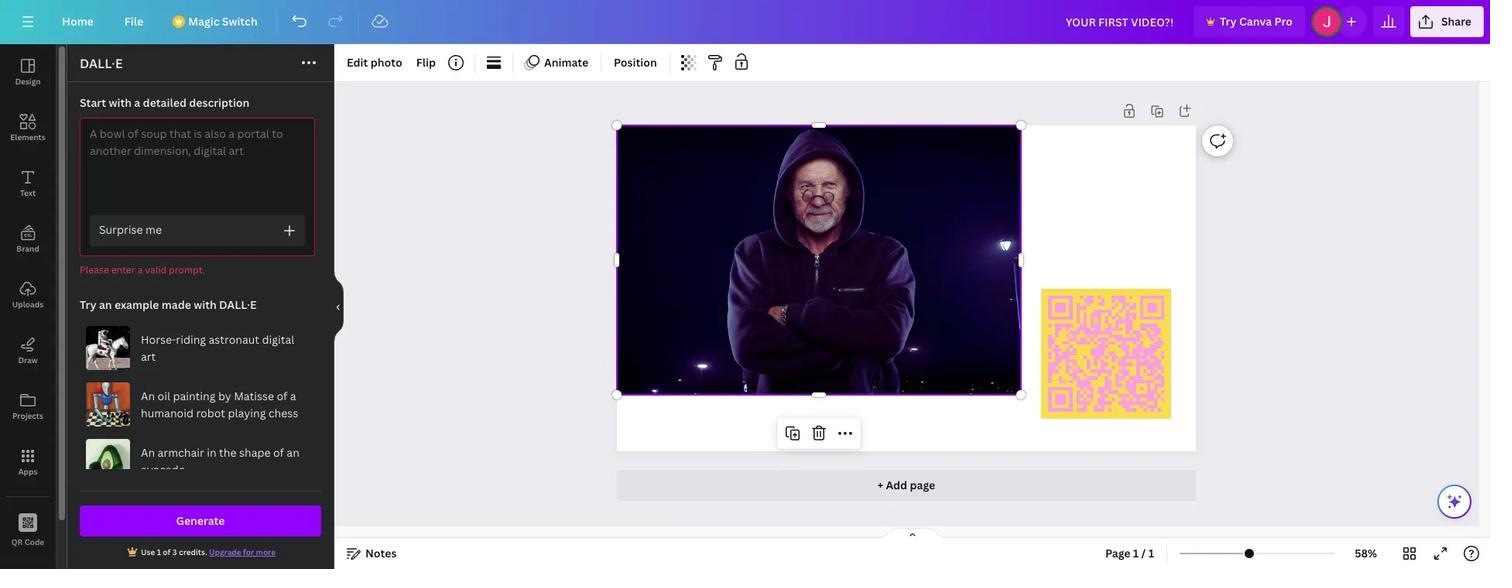 Task type: describe. For each thing, give the bounding box(es) containing it.
page 1 / 1
[[1106, 546, 1155, 561]]

share button
[[1411, 6, 1484, 37]]

dall·e element
[[67, 82, 334, 569]]

design button
[[0, 44, 56, 100]]

+
[[878, 478, 884, 492]]

design
[[15, 76, 41, 87]]

+ add page
[[878, 478, 936, 492]]

elements
[[10, 132, 45, 142]]

2 1 from the left
[[1149, 546, 1155, 561]]

switch
[[222, 14, 258, 29]]

animate
[[544, 55, 589, 70]]

qr code
[[11, 536, 44, 547]]

home
[[62, 14, 94, 29]]

hide image
[[334, 269, 344, 344]]

projects button
[[0, 379, 56, 434]]

magic switch
[[188, 14, 258, 29]]

58% button
[[1341, 541, 1391, 566]]

photo
[[371, 55, 402, 70]]

side panel tab list
[[0, 44, 56, 569]]

brand
[[16, 243, 39, 254]]

text button
[[0, 156, 56, 211]]

position
[[614, 55, 657, 70]]

+ add page button
[[617, 470, 1196, 501]]

uploads button
[[0, 267, 56, 323]]

pro
[[1275, 14, 1293, 29]]

magic switch button
[[162, 6, 270, 37]]

main menu bar
[[0, 0, 1490, 44]]

edit photo
[[347, 55, 402, 70]]

page
[[910, 478, 936, 492]]

1 1 from the left
[[1133, 546, 1139, 561]]

add
[[886, 478, 908, 492]]

Design title text field
[[1054, 6, 1188, 37]]

show pages image
[[875, 527, 950, 540]]

/
[[1142, 546, 1146, 561]]

share
[[1442, 14, 1472, 29]]

notes button
[[341, 541, 403, 566]]



Task type: vqa. For each thing, say whether or not it's contained in the screenshot.
2nd Grey from the left
no



Task type: locate. For each thing, give the bounding box(es) containing it.
58%
[[1355, 546, 1377, 561]]

position button
[[608, 50, 663, 75]]

try canva pro button
[[1194, 6, 1305, 37]]

try
[[1220, 14, 1237, 29]]

0 horizontal spatial 1
[[1133, 546, 1139, 561]]

notes
[[365, 546, 397, 561]]

animate button
[[520, 50, 595, 75]]

try canva pro
[[1220, 14, 1293, 29]]

qr code button
[[0, 503, 56, 558]]

1 right /
[[1149, 546, 1155, 561]]

file button
[[112, 6, 156, 37]]

home link
[[50, 6, 106, 37]]

canva
[[1240, 14, 1272, 29]]

draw button
[[0, 323, 56, 379]]

edit photo button
[[341, 50, 409, 75]]

code
[[24, 536, 44, 547]]

flip button
[[410, 50, 442, 75]]

uploads
[[12, 299, 43, 310]]

qr
[[11, 536, 23, 547]]

apps
[[18, 466, 37, 477]]

apps button
[[0, 434, 56, 490]]

1 horizontal spatial 1
[[1149, 546, 1155, 561]]

text
[[20, 187, 36, 198]]

draw
[[18, 355, 38, 365]]

dall·e image
[[0, 558, 56, 569]]

elements button
[[0, 100, 56, 156]]

1
[[1133, 546, 1139, 561], [1149, 546, 1155, 561]]

dall·e
[[80, 55, 123, 72]]

page
[[1106, 546, 1131, 561]]

projects
[[12, 410, 43, 421]]

magic
[[188, 14, 219, 29]]

canva assistant image
[[1446, 492, 1464, 511]]

1 left /
[[1133, 546, 1139, 561]]

edit
[[347, 55, 368, 70]]

file
[[124, 14, 143, 29]]

flip
[[416, 55, 436, 70]]

brand button
[[0, 211, 56, 267]]



